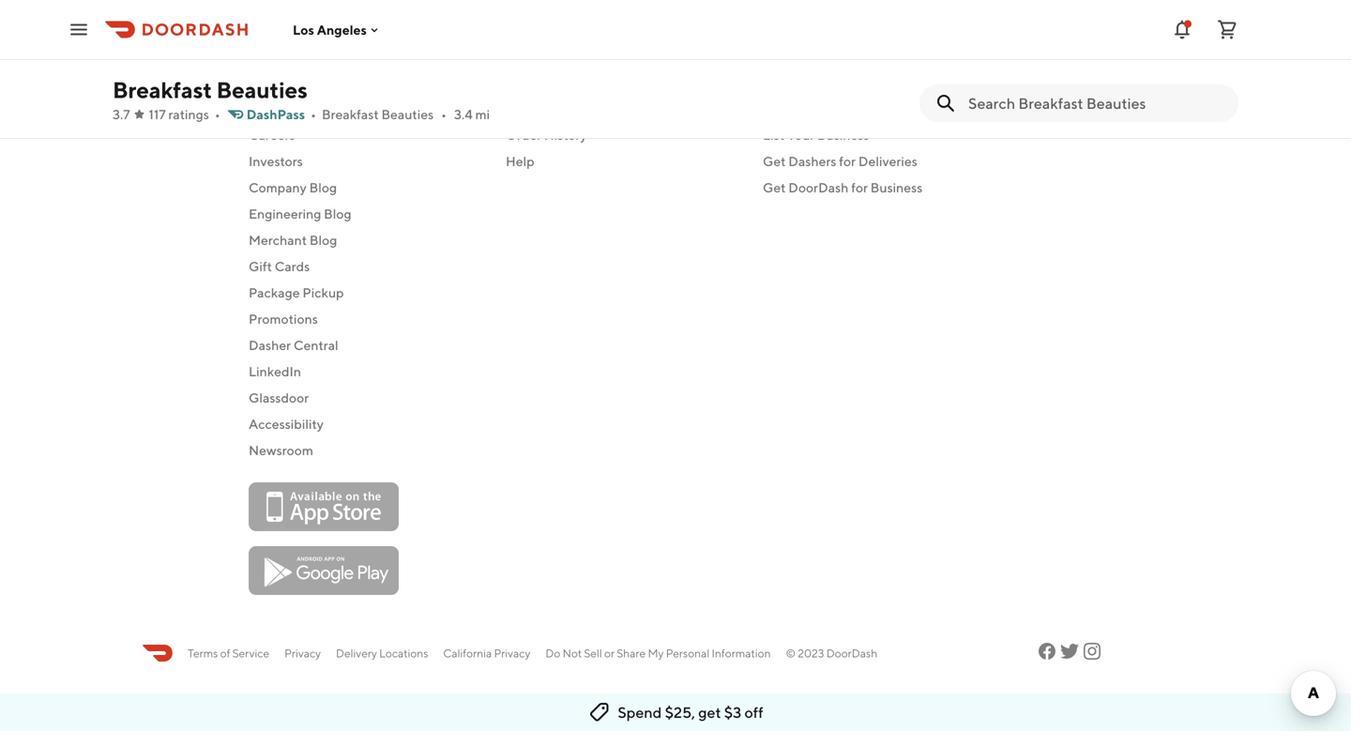 Task type: vqa. For each thing, say whether or not it's contained in the screenshot.
the bottom doordash
yes



Task type: describe. For each thing, give the bounding box(es) containing it.
about us
[[249, 101, 305, 116]]

117 ratings •
[[149, 107, 220, 122]]

service
[[233, 647, 270, 660]]

company
[[249, 180, 307, 195]]

newsroom link
[[249, 441, 483, 460]]

• for 117 ratings •
[[215, 107, 220, 122]]

know
[[295, 73, 334, 91]]

$25,
[[665, 704, 696, 721]]

get dashers for deliveries link
[[763, 152, 998, 171]]

list your business
[[763, 127, 870, 143]]

breakfast for breakfast beauties • 3.4 mi
[[322, 107, 379, 122]]

about
[[249, 101, 287, 116]]

promotions
[[249, 311, 318, 327]]

sell
[[584, 647, 602, 660]]

©
[[786, 647, 796, 660]]

california
[[443, 647, 492, 660]]

delivery
[[336, 647, 377, 660]]

get for get to know us
[[249, 73, 275, 91]]

1 vertical spatial doordash
[[827, 647, 878, 660]]

not
[[563, 647, 582, 660]]

2023
[[798, 647, 825, 660]]

blog for company blog
[[309, 180, 337, 195]]

blog for merchant blog
[[310, 232, 337, 248]]

off
[[745, 704, 764, 721]]

engineering blog
[[249, 206, 352, 222]]

newsroom
[[249, 443, 313, 458]]

Item Search search field
[[969, 93, 1224, 114]]

promotions link
[[249, 310, 483, 329]]

glassdoor
[[249, 390, 309, 406]]

package
[[249, 285, 300, 300]]

delivery locations link
[[336, 645, 428, 662]]

0 horizontal spatial us
[[289, 101, 305, 116]]

dasher
[[249, 337, 291, 353]]

central
[[294, 337, 339, 353]]

notification bell image
[[1172, 18, 1194, 41]]

investors
[[249, 153, 303, 169]]

personal
[[666, 647, 710, 660]]

for for doordash
[[852, 180, 868, 195]]

ratings
[[168, 107, 209, 122]]

117
[[149, 107, 166, 122]]

linkedin
[[249, 364, 301, 379]]

dashpass
[[247, 107, 305, 122]]

package pickup
[[249, 285, 344, 300]]

get
[[699, 704, 721, 721]]

doordash on facebook image
[[1036, 640, 1059, 663]]

do not sell or share my personal information
[[546, 647, 771, 660]]

privacy inside 'link'
[[494, 647, 531, 660]]

0 vertical spatial doordash
[[789, 180, 849, 195]]

deliveries
[[859, 153, 918, 169]]

merchant
[[249, 232, 307, 248]]

1 privacy from the left
[[285, 647, 321, 660]]

dashpass •
[[247, 107, 316, 122]]

get for get doordash for business
[[763, 180, 786, 195]]

privacy link
[[285, 645, 321, 662]]

help link
[[506, 152, 741, 171]]

terms
[[188, 647, 218, 660]]

california privacy
[[443, 647, 531, 660]]

3.4
[[454, 107, 473, 122]]

accessibility link
[[249, 415, 483, 434]]

help
[[506, 153, 535, 169]]

list your business link
[[763, 126, 998, 145]]

los
[[293, 22, 314, 37]]

angeles
[[317, 22, 367, 37]]

about us link
[[249, 100, 483, 118]]

careers
[[249, 127, 295, 143]]

get doordash for business link
[[763, 178, 998, 197]]

spend $25, get $3 off
[[618, 704, 764, 721]]

blog for engineering blog
[[324, 206, 352, 222]]

gift
[[249, 259, 272, 274]]

engineering
[[249, 206, 321, 222]]

breakfast beauties
[[113, 77, 308, 103]]

merchant blog
[[249, 232, 337, 248]]

cards
[[275, 259, 310, 274]]

do
[[546, 647, 561, 660]]

spend
[[618, 704, 662, 721]]

los angeles button
[[293, 22, 382, 37]]

dasher central link
[[249, 336, 483, 355]]

to
[[278, 73, 292, 91]]

gift cards link
[[249, 257, 483, 276]]



Task type: locate. For each thing, give the bounding box(es) containing it.
1 • from the left
[[215, 107, 220, 122]]

1 horizontal spatial breakfast
[[322, 107, 379, 122]]

blog
[[309, 180, 337, 195], [324, 206, 352, 222], [310, 232, 337, 248]]

dasher central
[[249, 337, 339, 353]]

• down know
[[311, 107, 316, 122]]

0 horizontal spatial breakfast
[[113, 77, 212, 103]]

privacy right the service
[[285, 647, 321, 660]]

for down get dashers for deliveries
[[852, 180, 868, 195]]

my
[[648, 647, 664, 660]]

2 horizontal spatial •
[[441, 107, 447, 122]]

1 horizontal spatial privacy
[[494, 647, 531, 660]]

1 horizontal spatial business
[[871, 180, 923, 195]]

0 vertical spatial beauties
[[216, 77, 308, 103]]

2 • from the left
[[311, 107, 316, 122]]

doordash
[[789, 180, 849, 195], [827, 647, 878, 660]]

merchant blog link
[[249, 231, 483, 250]]

beauties for breakfast beauties • 3.4 mi
[[382, 107, 434, 122]]

open menu image
[[68, 18, 90, 41]]

los angeles
[[293, 22, 367, 37]]

doordash on instagram image
[[1081, 640, 1104, 663]]

0 vertical spatial breakfast
[[113, 77, 212, 103]]

business inside get doordash for business link
[[871, 180, 923, 195]]

business
[[818, 127, 870, 143], [871, 180, 923, 195]]

locations
[[379, 647, 428, 660]]

breakfast
[[113, 77, 212, 103], [322, 107, 379, 122]]

us
[[337, 73, 356, 91], [289, 101, 305, 116]]

breakfast up careers "link"
[[322, 107, 379, 122]]

© 2023 doordash
[[786, 647, 878, 660]]

beauties for breakfast beauties
[[216, 77, 308, 103]]

information
[[712, 647, 771, 660]]

0 vertical spatial blog
[[309, 180, 337, 195]]

engineering blog link
[[249, 205, 483, 223]]

of
[[220, 647, 230, 660]]

breakfast beauties • 3.4 mi
[[322, 107, 490, 122]]

breakfast up 117
[[113, 77, 212, 103]]

mi
[[476, 107, 490, 122]]

for for dashers
[[840, 153, 856, 169]]

beauties up careers "link"
[[382, 107, 434, 122]]

package pickup link
[[249, 284, 483, 302]]

1 vertical spatial us
[[289, 101, 305, 116]]

1 horizontal spatial •
[[311, 107, 316, 122]]

dashers
[[789, 153, 837, 169]]

1 vertical spatial blog
[[324, 206, 352, 222]]

0 horizontal spatial beauties
[[216, 77, 308, 103]]

• left "3.4"
[[441, 107, 447, 122]]

3 • from the left
[[441, 107, 447, 122]]

us down get to know us
[[289, 101, 305, 116]]

terms of service
[[188, 647, 270, 660]]

do not sell or share my personal information link
[[546, 645, 771, 662]]

0 vertical spatial us
[[337, 73, 356, 91]]

$3
[[724, 704, 742, 721]]

beauties
[[216, 77, 308, 103], [382, 107, 434, 122]]

privacy left do
[[494, 647, 531, 660]]

linkedin link
[[249, 362, 483, 381]]

order
[[506, 127, 542, 143]]

history
[[545, 127, 587, 143]]

1 vertical spatial breakfast
[[322, 107, 379, 122]]

beauties up dashpass
[[216, 77, 308, 103]]

get
[[249, 73, 275, 91], [763, 153, 786, 169], [763, 180, 786, 195]]

order history
[[506, 127, 587, 143]]

terms of service link
[[188, 645, 270, 662]]

0 vertical spatial get
[[249, 73, 275, 91]]

doordash down 'dashers'
[[789, 180, 849, 195]]

breakfast for breakfast beauties
[[113, 77, 212, 103]]

1 horizontal spatial beauties
[[382, 107, 434, 122]]

blog down company blog link
[[324, 206, 352, 222]]

doordash right 2023
[[827, 647, 878, 660]]

doordash on twitter image
[[1059, 640, 1081, 663]]

0 items, open order cart image
[[1217, 18, 1239, 41]]

for up "get doordash for business"
[[840, 153, 856, 169]]

investors link
[[249, 152, 483, 171]]

your
[[787, 127, 815, 143]]

business up get dashers for deliveries
[[818, 127, 870, 143]]

list
[[763, 127, 785, 143]]

0 horizontal spatial privacy
[[285, 647, 321, 660]]

0 horizontal spatial •
[[215, 107, 220, 122]]

get doordash for business
[[763, 180, 923, 195]]

delivery locations
[[336, 647, 428, 660]]

1 vertical spatial for
[[852, 180, 868, 195]]

order history link
[[506, 126, 741, 145]]

•
[[215, 107, 220, 122], [311, 107, 316, 122], [441, 107, 447, 122]]

business inside list your business link
[[818, 127, 870, 143]]

1 vertical spatial beauties
[[382, 107, 434, 122]]

0 vertical spatial business
[[818, 127, 870, 143]]

company blog link
[[249, 178, 483, 197]]

get to know us
[[249, 73, 356, 91]]

share
[[617, 647, 646, 660]]

0 vertical spatial for
[[840, 153, 856, 169]]

0 horizontal spatial business
[[818, 127, 870, 143]]

accessibility
[[249, 416, 324, 432]]

business down deliveries at the top right
[[871, 180, 923, 195]]

2 privacy from the left
[[494, 647, 531, 660]]

gift cards
[[249, 259, 310, 274]]

pickup
[[303, 285, 344, 300]]

careers link
[[249, 126, 483, 145]]

2 vertical spatial blog
[[310, 232, 337, 248]]

1 vertical spatial business
[[871, 180, 923, 195]]

• for breakfast beauties • 3.4 mi
[[441, 107, 447, 122]]

or
[[605, 647, 615, 660]]

get for get dashers for deliveries
[[763, 153, 786, 169]]

2 vertical spatial get
[[763, 180, 786, 195]]

blog down engineering blog
[[310, 232, 337, 248]]

for
[[840, 153, 856, 169], [852, 180, 868, 195]]

1 vertical spatial get
[[763, 153, 786, 169]]

us right know
[[337, 73, 356, 91]]

1 horizontal spatial us
[[337, 73, 356, 91]]

glassdoor link
[[249, 389, 483, 407]]

company blog
[[249, 180, 337, 195]]

• down breakfast beauties at the left top of page
[[215, 107, 220, 122]]

blog up engineering blog
[[309, 180, 337, 195]]

3.7
[[113, 107, 130, 122]]

california privacy link
[[443, 645, 531, 662]]

get dashers for deliveries
[[763, 153, 918, 169]]



